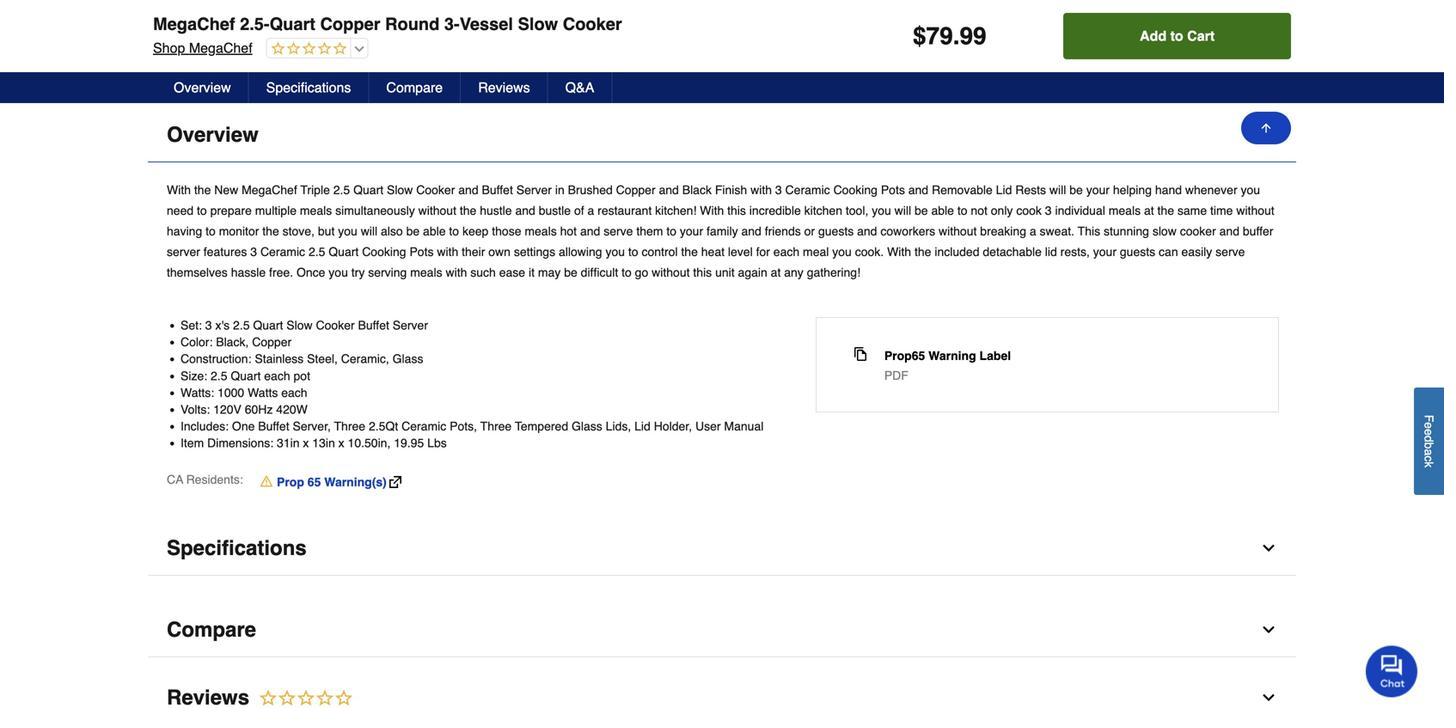 Task type: describe. For each thing, give the bounding box(es) containing it.
server inside with the new megachef triple 2.5 quart slow cooker and buffet server in brushed copper and black finish with 3 ceramic cooking pots and removable lid rests will be your helping hand whenever you need to prepare multiple meals simultaneously without the hustle and bustle of a restaurant kitchen! with this incredible kitchen tool, you will be able to not only cook 3 individual meals at the same time without having to monitor the stove, but you will also be able to keep those meals hot and serve them to your family and friends or guests and coworkers without breaking a sweat. this stunning slow cooker and buffer server features 3 ceramic 2.5 quart cooking pots with their own settings allowing you to control the heat level for each meal you cook. with the included detachable lid rests, your guests can easily serve themselves hassle free. once you try serving meals with such ease it may be difficult to go without this unit again at any gathering!
[[517, 183, 552, 197]]

cooker
[[1180, 224, 1217, 238]]

2.5 right x's
[[233, 319, 250, 332]]

manual
[[724, 420, 764, 433]]

removable
[[932, 183, 993, 197]]

0 vertical spatial compare button
[[369, 72, 461, 103]]

lid inside set: 3 x's 2.5 quart slow cooker buffet server color: black, copper construction: stainless steel, ceramic, glass size: 2.5 quart each pot watts: 1000 watts each volts: 120v 60hz 420w includes:  one buffet server, three 2.5qt ceramic pots, three tempered glass lids, lid holder, user manual item dimensions: 31in x 13in x 10.50in, 19.95 lbs
[[635, 420, 651, 433]]

1 vertical spatial pots
[[410, 245, 434, 259]]

round
[[385, 14, 440, 34]]

1 vertical spatial ceramic
[[260, 245, 305, 259]]

pdf
[[885, 369, 909, 383]]

f e e d b a c k button
[[1415, 388, 1445, 495]]

2.5 up once
[[309, 245, 325, 259]]

0 vertical spatial with
[[751, 183, 772, 197]]

multiple
[[255, 204, 297, 218]]

2 e from the top
[[1423, 429, 1436, 436]]

watts
[[248, 386, 278, 400]]

1 vertical spatial glass
[[572, 420, 603, 433]]

the up slow
[[1158, 204, 1175, 218]]

79 for .
[[927, 22, 953, 50]]

meals up settings
[[525, 224, 557, 238]]

server,
[[293, 420, 331, 433]]

or
[[805, 224, 815, 238]]

compare for the bottom compare button
[[167, 618, 256, 642]]

0 vertical spatial zero stars image
[[267, 41, 347, 57]]

79 for .99
[[156, 21, 177, 46]]

10.50in,
[[348, 437, 391, 450]]

0 vertical spatial your
[[1087, 183, 1110, 197]]

and up cook.
[[857, 224, 878, 238]]

specifications for specifications button to the bottom
[[167, 536, 307, 560]]

without up buffer
[[1237, 204, 1275, 218]]

the down multiple
[[263, 224, 279, 238]]

compare for the topmost compare button
[[386, 80, 443, 95]]

2.5qt
[[369, 420, 398, 433]]

individual
[[1056, 204, 1106, 218]]

lid
[[1045, 245, 1057, 259]]

those
[[492, 224, 522, 238]]

them
[[637, 224, 663, 238]]

in
[[555, 183, 565, 197]]

c
[[1423, 456, 1436, 462]]

difficult
[[581, 266, 618, 279]]

overview for bottom 'overview' button
[[167, 123, 259, 147]]

1 horizontal spatial a
[[1030, 224, 1037, 238]]

need
[[167, 204, 194, 218]]

0 vertical spatial with
[[167, 183, 191, 197]]

2.5 right triple
[[333, 183, 350, 197]]

2 vertical spatial with
[[446, 266, 467, 279]]

0 horizontal spatial a
[[588, 204, 594, 218]]

kitchen!
[[655, 204, 697, 218]]

2 vertical spatial each
[[281, 386, 308, 400]]

$ for $ 66 .48
[[376, 24, 382, 37]]

x's
[[215, 319, 230, 332]]

hot
[[560, 224, 577, 238]]

dimensions:
[[207, 437, 274, 450]]

the left heat
[[681, 245, 698, 259]]

65
[[308, 475, 321, 489]]

size:
[[181, 369, 207, 383]]

2 vertical spatial your
[[1094, 245, 1117, 259]]

heat
[[701, 245, 725, 259]]

be up coworkers
[[915, 204, 928, 218]]

3-
[[444, 14, 460, 34]]

and right hot
[[580, 224, 600, 238]]

server inside set: 3 x's 2.5 quart slow cooker buffet server color: black, copper construction: stainless steel, ceramic, glass size: 2.5 quart each pot watts: 1000 watts each volts: 120v 60hz 420w includes:  one buffet server, three 2.5qt ceramic pots, three tempered glass lids, lid holder, user manual item dimensions: 31in x 13in x 10.50in, 19.95 lbs
[[393, 319, 428, 332]]

unit
[[715, 266, 735, 279]]

black
[[683, 183, 712, 197]]

item
[[181, 437, 204, 450]]

try
[[352, 266, 365, 279]]

$ for $ 79 . 99
[[913, 22, 927, 50]]

lids,
[[606, 420, 631, 433]]

and down time
[[1220, 224, 1240, 238]]

cook
[[1017, 204, 1042, 218]]

time
[[1211, 204, 1234, 218]]

meals up stunning
[[1109, 204, 1141, 218]]

reviews button
[[461, 72, 548, 103]]

rests
[[1016, 183, 1047, 197]]

0 horizontal spatial able
[[423, 224, 446, 238]]

slow for vessel
[[518, 14, 558, 34]]

without down control
[[652, 266, 690, 279]]

label
[[980, 349, 1011, 363]]

1 vertical spatial with
[[437, 245, 459, 259]]

add to cart button
[[1064, 13, 1292, 59]]

be right may at the left top
[[564, 266, 578, 279]]

to left not
[[958, 204, 968, 218]]

1 vertical spatial zero stars image
[[249, 689, 354, 709]]

1 horizontal spatial with
[[700, 204, 724, 218]]

2 x from the left
[[338, 437, 345, 450]]

themselves
[[167, 266, 228, 279]]

1 vertical spatial each
[[264, 369, 290, 383]]

ca residents:
[[167, 473, 243, 486]]

without left hustle
[[418, 204, 457, 218]]

stunning
[[1104, 224, 1150, 238]]

you up gathering!
[[833, 245, 852, 259]]

link icon image
[[389, 476, 401, 488]]

b
[[1423, 442, 1436, 449]]

features
[[204, 245, 247, 259]]

again
[[738, 266, 768, 279]]

but
[[318, 224, 335, 238]]

.48
[[404, 24, 418, 37]]

restaurant
[[598, 204, 652, 218]]

420w
[[276, 403, 308, 417]]

1 vertical spatial megachef
[[189, 40, 252, 56]]

be up the 'individual' in the top right of the page
[[1070, 183, 1083, 197]]

1 vertical spatial will
[[895, 204, 912, 218]]

prop65
[[885, 349, 926, 363]]

1 horizontal spatial at
[[1144, 204, 1155, 218]]

1000
[[218, 386, 244, 400]]

3 right cook
[[1045, 204, 1052, 218]]

watts:
[[181, 386, 214, 400]]

3 up incredible on the right top
[[776, 183, 782, 197]]

steel,
[[307, 352, 338, 366]]

0 vertical spatial will
[[1050, 183, 1067, 197]]

pot
[[294, 369, 310, 383]]

2.5 down construction:
[[211, 369, 227, 383]]

0 vertical spatial ceramic
[[786, 183, 830, 197]]

hand
[[1156, 183, 1182, 197]]

arrow up image
[[1260, 121, 1274, 135]]

overview for top 'overview' button
[[174, 80, 231, 95]]

$ for $ 79 .99
[[150, 24, 156, 37]]

0 horizontal spatial serve
[[604, 224, 633, 238]]

the left new
[[194, 183, 211, 197]]

1 vertical spatial overview button
[[148, 108, 1297, 163]]

server
[[167, 245, 200, 259]]

hassle
[[231, 266, 266, 279]]

gathering!
[[807, 266, 861, 279]]

whenever
[[1186, 183, 1238, 197]]

tempered
[[515, 420, 569, 433]]

and up kitchen!
[[659, 183, 679, 197]]

control
[[642, 245, 678, 259]]

1 three from the left
[[334, 420, 366, 433]]

stainless
[[255, 352, 304, 366]]

3 up hassle
[[250, 245, 257, 259]]

2 chevron down image from the top
[[1261, 689, 1278, 707]]

breaking
[[981, 224, 1027, 238]]

1 vertical spatial this
[[693, 266, 712, 279]]

rests,
[[1061, 245, 1090, 259]]

slow
[[1153, 224, 1177, 238]]

1 horizontal spatial guests
[[1120, 245, 1156, 259]]

0 vertical spatial pots
[[881, 183, 905, 197]]

document image
[[854, 347, 868, 361]]

also
[[381, 224, 403, 238]]

copper inside with the new megachef triple 2.5 quart slow cooker and buffet server in brushed copper and black finish with 3 ceramic cooking pots and removable lid rests will be your helping hand whenever you need to prepare multiple meals simultaneously without the hustle and bustle of a restaurant kitchen! with this incredible kitchen tool, you will be able to not only cook 3 individual meals at the same time without having to monitor the stove, but you will also be able to keep those meals hot and serve them to your family and friends or guests and coworkers without breaking a sweat. this stunning slow cooker and buffer server features 3 ceramic 2.5 quart cooking pots with their own settings allowing you to control the heat level for each meal you cook. with the included detachable lid rests, your guests can easily serve themselves hassle free. once you try serving meals with such ease it may be difficult to go without this unit again at any gathering!
[[616, 183, 656, 197]]

copper inside set: 3 x's 2.5 quart slow cooker buffet server color: black, copper construction: stainless steel, ceramic, glass size: 2.5 quart each pot watts: 1000 watts each volts: 120v 60hz 420w includes:  one buffet server, three 2.5qt ceramic pots, three tempered glass lids, lid holder, user manual item dimensions: 31in x 13in x 10.50in, 19.95 lbs
[[252, 335, 292, 349]]

0 horizontal spatial at
[[771, 266, 781, 279]]

to up the features
[[206, 224, 216, 238]]

bustle
[[539, 204, 571, 218]]

kitchen
[[805, 204, 843, 218]]

ceramic,
[[341, 352, 389, 366]]

may
[[538, 266, 561, 279]]

$ for $ 42
[[602, 24, 608, 37]]

and up keep
[[459, 183, 479, 197]]

having
[[167, 224, 202, 238]]

pots,
[[450, 420, 477, 433]]

0 vertical spatial overview button
[[157, 72, 249, 103]]

be right also
[[406, 224, 420, 238]]

and up coworkers
[[909, 183, 929, 197]]

chevron down image inside compare button
[[1261, 621, 1278, 639]]

each inside with the new megachef triple 2.5 quart slow cooker and buffet server in brushed copper and black finish with 3 ceramic cooking pots and removable lid rests will be your helping hand whenever you need to prepare multiple meals simultaneously without the hustle and bustle of a restaurant kitchen! with this incredible kitchen tool, you will be able to not only cook 3 individual meals at the same time without having to monitor the stove, but you will also be able to keep those meals hot and serve them to your family and friends or guests and coworkers without breaking a sweat. this stunning slow cooker and buffer server features 3 ceramic 2.5 quart cooking pots with their own settings allowing you to control the heat level for each meal you cook. with the included detachable lid rests, your guests can easily serve themselves hassle free. once you try serving meals with such ease it may be difficult to go without this unit again at any gathering!
[[774, 245, 800, 259]]

and up level
[[742, 224, 762, 238]]

60hz
[[245, 403, 273, 417]]

31in
[[277, 437, 300, 450]]

99
[[960, 22, 987, 50]]

own
[[489, 245, 511, 259]]

vessel
[[460, 14, 513, 34]]



Task type: locate. For each thing, give the bounding box(es) containing it.
0 vertical spatial each
[[774, 245, 800, 259]]

1 horizontal spatial cooking
[[834, 183, 878, 197]]

serving
[[368, 266, 407, 279]]

to left keep
[[449, 224, 459, 238]]

2 horizontal spatial will
[[1050, 183, 1067, 197]]

of
[[574, 204, 584, 218]]

a down cook
[[1030, 224, 1037, 238]]

$
[[913, 22, 927, 50], [150, 24, 156, 37], [376, 24, 382, 37], [602, 24, 608, 37]]

2.5
[[333, 183, 350, 197], [309, 245, 325, 259], [233, 319, 250, 332], [211, 369, 227, 383]]

their
[[462, 245, 485, 259]]

three up 10.50in,
[[334, 420, 366, 433]]

0 horizontal spatial pots
[[410, 245, 434, 259]]

without up "included"
[[939, 224, 977, 238]]

1 horizontal spatial 79
[[927, 22, 953, 50]]

with left their
[[437, 245, 459, 259]]

0 horizontal spatial 79
[[156, 21, 177, 46]]

overview up new
[[167, 123, 259, 147]]

0 horizontal spatial lid
[[635, 420, 651, 433]]

with
[[167, 183, 191, 197], [700, 204, 724, 218], [888, 245, 912, 259]]

$ inside $ 66 .48
[[376, 24, 382, 37]]

0 vertical spatial a
[[588, 204, 594, 218]]

each up '420w'
[[281, 386, 308, 400]]

it
[[529, 266, 535, 279]]

1 horizontal spatial cooker
[[416, 183, 455, 197]]

0 horizontal spatial three
[[334, 420, 366, 433]]

1 vertical spatial specifications
[[167, 536, 307, 560]]

1 vertical spatial buffet
[[358, 319, 389, 332]]

pots left their
[[410, 245, 434, 259]]

tool,
[[846, 204, 869, 218]]

1 horizontal spatial ceramic
[[402, 420, 446, 433]]

3 left x's
[[205, 319, 212, 332]]

slow inside with the new megachef triple 2.5 quart slow cooker and buffet server in brushed copper and black finish with 3 ceramic cooking pots and removable lid rests will be your helping hand whenever you need to prepare multiple meals simultaneously without the hustle and bustle of a restaurant kitchen! with this incredible kitchen tool, you will be able to not only cook 3 individual meals at the same time without having to monitor the stove, but you will also be able to keep those meals hot and serve them to your family and friends or guests and coworkers without breaking a sweat. this stunning slow cooker and buffer server features 3 ceramic 2.5 quart cooking pots with their own settings allowing you to control the heat level for each meal you cook. with the included detachable lid rests, your guests can easily serve themselves hassle free. once you try serving meals with such ease it may be difficult to go without this unit again at any gathering!
[[387, 183, 413, 197]]

x left 13in
[[303, 437, 309, 450]]

0 vertical spatial specifications
[[266, 80, 351, 95]]

0 vertical spatial at
[[1144, 204, 1155, 218]]

$ inside $ 79 .99
[[150, 24, 156, 37]]

1 vertical spatial copper
[[616, 183, 656, 197]]

0 horizontal spatial guests
[[819, 224, 854, 238]]

easily
[[1182, 245, 1213, 259]]

warning image
[[261, 474, 273, 488]]

serve right easily
[[1216, 245, 1246, 259]]

1 vertical spatial specifications button
[[148, 522, 1297, 576]]

at
[[1144, 204, 1155, 218], [771, 266, 781, 279]]

slow inside set: 3 x's 2.5 quart slow cooker buffet server color: black, copper construction: stainless steel, ceramic, glass size: 2.5 quart each pot watts: 1000 watts each volts: 120v 60hz 420w includes:  one buffet server, three 2.5qt ceramic pots, three tempered glass lids, lid holder, user manual item dimensions: 31in x 13in x 10.50in, 19.95 lbs
[[287, 319, 313, 332]]

1 vertical spatial able
[[423, 224, 446, 238]]

you up 'difficult'
[[606, 245, 625, 259]]

$ inside the $ 42
[[602, 24, 608, 37]]

overview button down shop megachef
[[157, 72, 249, 103]]

1 horizontal spatial serve
[[1216, 245, 1246, 259]]

2 vertical spatial will
[[361, 224, 378, 238]]

triple
[[301, 183, 330, 197]]

0 horizontal spatial x
[[303, 437, 309, 450]]

serve
[[604, 224, 633, 238], [1216, 245, 1246, 259]]

the down coworkers
[[915, 245, 932, 259]]

0 horizontal spatial ceramic
[[260, 245, 305, 259]]

family
[[707, 224, 738, 238]]

black,
[[216, 335, 249, 349]]

each down friends
[[774, 245, 800, 259]]

sweat.
[[1040, 224, 1075, 238]]

q&a button
[[548, 72, 613, 103]]

0 vertical spatial lid
[[996, 183, 1012, 197]]

this
[[1078, 224, 1101, 238]]

meals right serving at left top
[[410, 266, 442, 279]]

incredible
[[750, 204, 801, 218]]

2 horizontal spatial slow
[[518, 14, 558, 34]]

0 vertical spatial overview
[[174, 80, 231, 95]]

0 horizontal spatial this
[[693, 266, 712, 279]]

each down stainless on the left of the page
[[264, 369, 290, 383]]

you right the "tool,"
[[872, 204, 892, 218]]

x right 13in
[[338, 437, 345, 450]]

0 horizontal spatial will
[[361, 224, 378, 238]]

you
[[1241, 183, 1261, 197], [872, 204, 892, 218], [338, 224, 358, 238], [606, 245, 625, 259], [833, 245, 852, 259], [329, 266, 348, 279]]

$ 79 .99
[[150, 21, 190, 46]]

this left unit
[[693, 266, 712, 279]]

a
[[588, 204, 594, 218], [1030, 224, 1037, 238], [1423, 449, 1436, 456]]

to right add
[[1171, 28, 1184, 44]]

warning(s)
[[324, 475, 387, 489]]

0 horizontal spatial server
[[393, 319, 428, 332]]

0 vertical spatial compare
[[386, 80, 443, 95]]

1 vertical spatial a
[[1030, 224, 1037, 238]]

0 vertical spatial serve
[[604, 224, 633, 238]]

1 chevron down image from the top
[[1261, 621, 1278, 639]]

server down serving at left top
[[393, 319, 428, 332]]

cooker inside with the new megachef triple 2.5 quart slow cooker and buffet server in brushed copper and black finish with 3 ceramic cooking pots and removable lid rests will be your helping hand whenever you need to prepare multiple meals simultaneously without the hustle and bustle of a restaurant kitchen! with this incredible kitchen tool, you will be able to not only cook 3 individual meals at the same time without having to monitor the stove, but you will also be able to keep those meals hot and serve them to your family and friends or guests and coworkers without breaking a sweat. this stunning slow cooker and buffer server features 3 ceramic 2.5 quart cooking pots with their own settings allowing you to control the heat level for each meal you cook. with the included detachable lid rests, your guests can easily serve themselves hassle free. once you try serving meals with such ease it may be difficult to go without this unit again at any gathering!
[[416, 183, 455, 197]]

lbs
[[428, 437, 447, 450]]

pots
[[881, 183, 905, 197], [410, 245, 434, 259]]

to down kitchen!
[[667, 224, 677, 238]]

0 horizontal spatial compare
[[167, 618, 256, 642]]

prop 65 warning(s)
[[277, 475, 387, 489]]

slow up simultaneously
[[387, 183, 413, 197]]

2 vertical spatial ceramic
[[402, 420, 446, 433]]

list item
[[829, 0, 1015, 71]]

ceramic inside set: 3 x's 2.5 quart slow cooker buffet server color: black, copper construction: stainless steel, ceramic, glass size: 2.5 quart each pot watts: 1000 watts each volts: 120v 60hz 420w includes:  one buffet server, three 2.5qt ceramic pots, three tempered glass lids, lid holder, user manual item dimensions: 31in x 13in x 10.50in, 19.95 lbs
[[402, 420, 446, 433]]

cart
[[1188, 28, 1215, 44]]

slow for quart
[[387, 183, 413, 197]]

ca
[[167, 473, 183, 486]]

specifications down residents:
[[167, 536, 307, 560]]

q&a
[[566, 80, 595, 95]]

with down coworkers
[[888, 245, 912, 259]]

120v
[[213, 403, 241, 417]]

d
[[1423, 436, 1436, 442]]

0 vertical spatial specifications button
[[249, 72, 369, 103]]

0 vertical spatial copper
[[320, 14, 380, 34]]

1 vertical spatial your
[[680, 224, 704, 238]]

cooker for quart
[[416, 183, 455, 197]]

f
[[1423, 415, 1436, 422]]

glass left lids,
[[572, 420, 603, 433]]

ceramic up the free.
[[260, 245, 305, 259]]

color:
[[181, 335, 213, 349]]

1 horizontal spatial x
[[338, 437, 345, 450]]

1 horizontal spatial will
[[895, 204, 912, 218]]

megachef inside with the new megachef triple 2.5 quart slow cooker and buffet server in brushed copper and black finish with 3 ceramic cooking pots and removable lid rests will be your helping hand whenever you need to prepare multiple meals simultaneously without the hustle and bustle of a restaurant kitchen! with this incredible kitchen tool, you will be able to not only cook 3 individual meals at the same time without having to monitor the stove, but you will also be able to keep those meals hot and serve them to your family and friends or guests and coworkers without breaking a sweat. this stunning slow cooker and buffer server features 3 ceramic 2.5 quart cooking pots with their own settings allowing you to control the heat level for each meal you cook. with the included detachable lid rests, your guests can easily serve themselves hassle free. once you try serving meals with such ease it may be difficult to go without this unit again at any gathering!
[[242, 183, 297, 197]]

e up b
[[1423, 429, 1436, 436]]

level
[[728, 245, 753, 259]]

0 vertical spatial slow
[[518, 14, 558, 34]]

cooker inside set: 3 x's 2.5 quart slow cooker buffet server color: black, copper construction: stainless steel, ceramic, glass size: 2.5 quart each pot watts: 1000 watts each volts: 120v 60hz 420w includes:  one buffet server, three 2.5qt ceramic pots, three tempered glass lids, lid holder, user manual item dimensions: 31in x 13in x 10.50in, 19.95 lbs
[[316, 319, 355, 332]]

copper up restaurant
[[616, 183, 656, 197]]

guests down stunning
[[1120, 245, 1156, 259]]

k
[[1423, 462, 1436, 468]]

helping
[[1113, 183, 1152, 197]]

2 horizontal spatial with
[[888, 245, 912, 259]]

$ 42
[[602, 21, 632, 46]]

0 vertical spatial chevron down image
[[1261, 621, 1278, 639]]

stove,
[[283, 224, 315, 238]]

buffet inside with the new megachef triple 2.5 quart slow cooker and buffet server in brushed copper and black finish with 3 ceramic cooking pots and removable lid rests will be your helping hand whenever you need to prepare multiple meals simultaneously without the hustle and bustle of a restaurant kitchen! with this incredible kitchen tool, you will be able to not only cook 3 individual meals at the same time without having to monitor the stove, but you will also be able to keep those meals hot and serve them to your family and friends or guests and coworkers without breaking a sweat. this stunning slow cooker and buffer server features 3 ceramic 2.5 quart cooking pots with their own settings allowing you to control the heat level for each meal you cook. with the included detachable lid rests, your guests can easily serve themselves hassle free. once you try serving meals with such ease it may be difficult to go without this unit again at any gathering!
[[482, 183, 513, 197]]

ease
[[499, 266, 525, 279]]

prop
[[277, 475, 304, 489]]

79
[[156, 21, 177, 46], [927, 22, 953, 50]]

three right the pots, at the left of the page
[[480, 420, 512, 433]]

$ up shop
[[150, 24, 156, 37]]

for
[[756, 245, 770, 259]]

0 vertical spatial megachef
[[153, 14, 235, 34]]

meal
[[803, 245, 829, 259]]

cooking up serving at left top
[[362, 245, 406, 259]]

at left any
[[771, 266, 781, 279]]

detachable
[[983, 245, 1042, 259]]

19.95
[[394, 437, 424, 450]]

a up k
[[1423, 449, 1436, 456]]

0 horizontal spatial cooker
[[316, 319, 355, 332]]

buffet
[[482, 183, 513, 197], [358, 319, 389, 332], [258, 420, 289, 433]]

megachef up multiple
[[242, 183, 297, 197]]

specifications down 2.5-
[[266, 80, 351, 95]]

lid
[[996, 183, 1012, 197], [635, 420, 651, 433]]

slow up stainless on the left of the page
[[287, 319, 313, 332]]

3 inside set: 3 x's 2.5 quart slow cooker buffet server color: black, copper construction: stainless steel, ceramic, glass size: 2.5 quart each pot watts: 1000 watts each volts: 120v 60hz 420w includes:  one buffet server, three 2.5qt ceramic pots, three tempered glass lids, lid holder, user manual item dimensions: 31in x 13in x 10.50in, 19.95 lbs
[[205, 319, 212, 332]]

1 vertical spatial cooker
[[416, 183, 455, 197]]

2 vertical spatial cooker
[[316, 319, 355, 332]]

1 horizontal spatial server
[[517, 183, 552, 197]]

with left such
[[446, 266, 467, 279]]

1 vertical spatial compare button
[[148, 603, 1297, 658]]

your down kitchen!
[[680, 224, 704, 238]]

this down finish
[[728, 204, 746, 218]]

will down simultaneously
[[361, 224, 378, 238]]

0 horizontal spatial glass
[[393, 352, 423, 366]]

ceramic up lbs at the bottom left
[[402, 420, 446, 433]]

and up those
[[515, 204, 536, 218]]

1 horizontal spatial pots
[[881, 183, 905, 197]]

to right need
[[197, 204, 207, 218]]

same
[[1178, 204, 1207, 218]]

chevron down image
[[1261, 540, 1278, 557]]

0 horizontal spatial copper
[[252, 335, 292, 349]]

specifications button
[[249, 72, 369, 103], [148, 522, 1297, 576]]

0 horizontal spatial cooking
[[362, 245, 406, 259]]

go
[[635, 266, 649, 279]]

server left in
[[517, 183, 552, 197]]

at up slow
[[1144, 204, 1155, 218]]

able down removable
[[932, 204, 954, 218]]

1 vertical spatial cooking
[[362, 245, 406, 259]]

zero stars image
[[267, 41, 347, 57], [249, 689, 354, 709]]

with up the family
[[700, 204, 724, 218]]

buffet up ceramic,
[[358, 319, 389, 332]]

warning
[[929, 349, 977, 363]]

2 vertical spatial buffet
[[258, 420, 289, 433]]

lid inside with the new megachef triple 2.5 quart slow cooker and buffet server in brushed copper and black finish with 3 ceramic cooking pots and removable lid rests will be your helping hand whenever you need to prepare multiple meals simultaneously without the hustle and bustle of a restaurant kitchen! with this incredible kitchen tool, you will be able to not only cook 3 individual meals at the same time without having to monitor the stove, but you will also be able to keep those meals hot and serve them to your family and friends or guests and coworkers without breaking a sweat. this stunning slow cooker and buffer server features 3 ceramic 2.5 quart cooking pots with their own settings allowing you to control the heat level for each meal you cook. with the included detachable lid rests, your guests can easily serve themselves hassle free. once you try serving meals with such ease it may be difficult to go without this unit again at any gathering!
[[996, 183, 1012, 197]]

the up keep
[[460, 204, 477, 218]]

0 vertical spatial server
[[517, 183, 552, 197]]

1 horizontal spatial compare
[[386, 80, 443, 95]]

1 vertical spatial chevron down image
[[1261, 689, 1278, 707]]

set:
[[181, 319, 202, 332]]

.
[[953, 22, 960, 50]]

lid up only
[[996, 183, 1012, 197]]

2 vertical spatial megachef
[[242, 183, 297, 197]]

coworkers
[[881, 224, 936, 238]]

slow right vessel
[[518, 14, 558, 34]]

you left 'try'
[[329, 266, 348, 279]]

includes:
[[181, 420, 229, 433]]

2 horizontal spatial a
[[1423, 449, 1436, 456]]

$ up q&a button at the left top
[[602, 24, 608, 37]]

e
[[1423, 422, 1436, 429], [1423, 429, 1436, 436]]

chevron down image
[[1261, 621, 1278, 639], [1261, 689, 1278, 707]]

your down the this at the right
[[1094, 245, 1117, 259]]

overview button
[[157, 72, 249, 103], [148, 108, 1297, 163]]

to up go
[[629, 245, 639, 259]]

2 vertical spatial slow
[[287, 319, 313, 332]]

settings
[[514, 245, 556, 259]]

to inside button
[[1171, 28, 1184, 44]]

with the new megachef triple 2.5 quart slow cooker and buffet server in brushed copper and black finish with 3 ceramic cooking pots and removable lid rests will be your helping hand whenever you need to prepare multiple meals simultaneously without the hustle and bustle of a restaurant kitchen! with this incredible kitchen tool, you will be able to not only cook 3 individual meals at the same time without having to monitor the stove, but you will also be able to keep those meals hot and serve them to your family and friends or guests and coworkers without breaking a sweat. this stunning slow cooker and buffer server features 3 ceramic 2.5 quart cooking pots with their own settings allowing you to control the heat level for each meal you cook. with the included detachable lid rests, your guests can easily serve themselves hassle free. once you try serving meals with such ease it may be difficult to go without this unit again at any gathering!
[[167, 183, 1275, 279]]

a inside f e e d b a c k button
[[1423, 449, 1436, 456]]

cooker
[[563, 14, 622, 34], [416, 183, 455, 197], [316, 319, 355, 332]]

reviews
[[478, 80, 530, 95]]

cooking up the "tool,"
[[834, 183, 878, 197]]

1 x from the left
[[303, 437, 309, 450]]

2 three from the left
[[480, 420, 512, 433]]

allowing
[[559, 245, 602, 259]]

prepare
[[210, 204, 252, 218]]

$ 66 .48
[[376, 21, 418, 46]]

to left go
[[622, 266, 632, 279]]

1 horizontal spatial three
[[480, 420, 512, 433]]

0 vertical spatial cooker
[[563, 14, 622, 34]]

1 horizontal spatial buffet
[[358, 319, 389, 332]]

1 vertical spatial serve
[[1216, 245, 1246, 259]]

overview button up finish
[[148, 108, 1297, 163]]

serve down restaurant
[[604, 224, 633, 238]]

2 horizontal spatial cooker
[[563, 14, 622, 34]]

you right whenever
[[1241, 183, 1261, 197]]

1 vertical spatial with
[[700, 204, 724, 218]]

holder,
[[654, 420, 692, 433]]

brushed
[[568, 183, 613, 197]]

specifications for the top specifications button
[[266, 80, 351, 95]]

glass right ceramic,
[[393, 352, 423, 366]]

any
[[784, 266, 804, 279]]

chevron up image
[[1261, 126, 1278, 144]]

able left keep
[[423, 224, 446, 238]]

1 vertical spatial slow
[[387, 183, 413, 197]]

megachef down the .99
[[189, 40, 252, 56]]

2 vertical spatial copper
[[252, 335, 292, 349]]

you right but
[[338, 224, 358, 238]]

prop65 warning label link
[[885, 347, 1011, 365]]

included
[[935, 245, 980, 259]]

ceramic up the kitchen
[[786, 183, 830, 197]]

0 vertical spatial guests
[[819, 224, 854, 238]]

1 e from the top
[[1423, 422, 1436, 429]]

residents:
[[186, 473, 243, 486]]

will right rests
[[1050, 183, 1067, 197]]

0 vertical spatial this
[[728, 204, 746, 218]]

buffet up the 31in at the bottom of the page
[[258, 420, 289, 433]]

compare button
[[369, 72, 461, 103], [148, 603, 1297, 658]]

e up d
[[1423, 422, 1436, 429]]

a right 'of'
[[588, 204, 594, 218]]

0 vertical spatial cooking
[[834, 183, 878, 197]]

2 horizontal spatial buffet
[[482, 183, 513, 197]]

1 horizontal spatial slow
[[387, 183, 413, 197]]

1 vertical spatial overview
[[167, 123, 259, 147]]

chat invite button image
[[1366, 645, 1419, 698]]

2 vertical spatial with
[[888, 245, 912, 259]]

0 vertical spatial buffet
[[482, 183, 513, 197]]

0 horizontal spatial with
[[167, 183, 191, 197]]

keep
[[463, 224, 489, 238]]

lid right lids,
[[635, 420, 651, 433]]

with up incredible on the right top
[[751, 183, 772, 197]]

1 horizontal spatial able
[[932, 204, 954, 218]]

free.
[[269, 266, 293, 279]]

1 horizontal spatial glass
[[572, 420, 603, 433]]

glass
[[393, 352, 423, 366], [572, 420, 603, 433]]

cooker for vessel
[[563, 14, 622, 34]]

copper left 66
[[320, 14, 380, 34]]

meals down triple
[[300, 204, 332, 218]]

2 horizontal spatial ceramic
[[786, 183, 830, 197]]

$ left .
[[913, 22, 927, 50]]

.99
[[177, 24, 190, 37]]

0 vertical spatial able
[[932, 204, 954, 218]]

be
[[1070, 183, 1083, 197], [915, 204, 928, 218], [406, 224, 420, 238], [564, 266, 578, 279]]



Task type: vqa. For each thing, say whether or not it's contained in the screenshot.
you
yes



